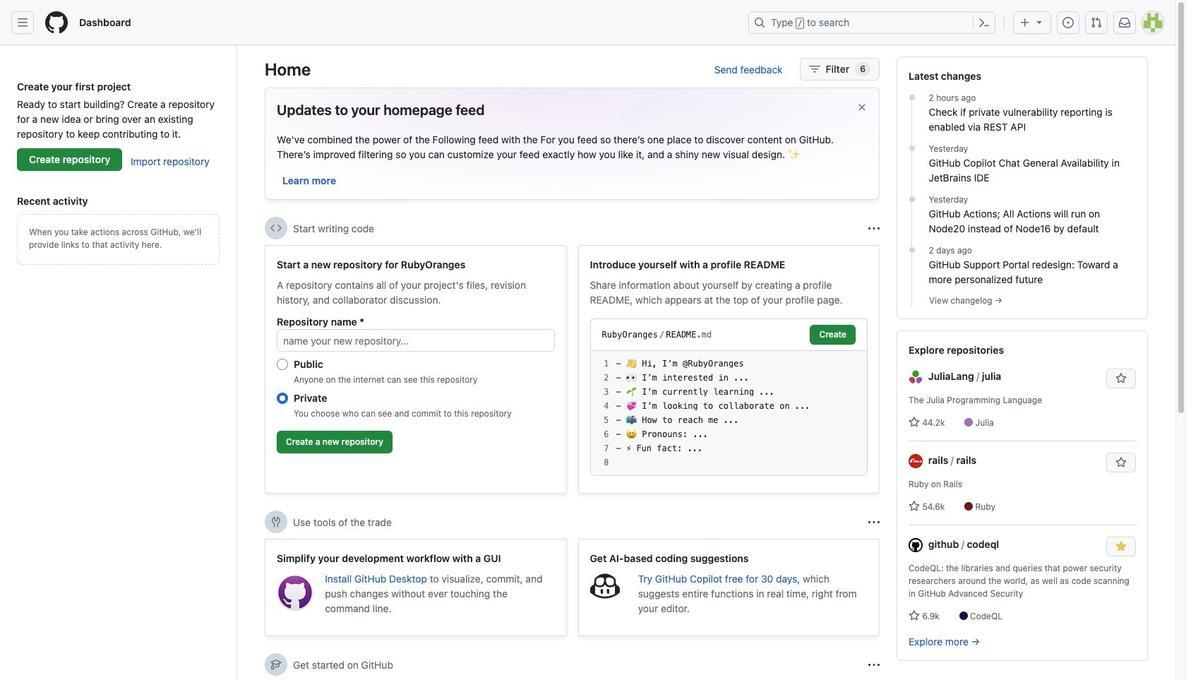 Task type: vqa. For each thing, say whether or not it's contained in the screenshot.
code 'icon'
yes



Task type: describe. For each thing, give the bounding box(es) containing it.
github desktop image
[[277, 574, 314, 611]]

why am i seeing this? image for the introduce yourself with a profile readme element
[[869, 223, 880, 234]]

star this repository image
[[1116, 457, 1127, 468]]

start a new repository element
[[265, 245, 567, 494]]

introduce yourself with a profile readme element
[[578, 245, 880, 494]]

command palette image
[[979, 17, 990, 28]]

tools image
[[270, 516, 282, 528]]

2 dot fill image from the top
[[906, 143, 918, 154]]

x image
[[857, 102, 868, 113]]

@julialang profile image
[[909, 370, 923, 384]]

get ai-based coding suggestions element
[[578, 539, 880, 636]]

explore repositories navigation
[[897, 331, 1148, 661]]

name your new repository... text field
[[277, 329, 555, 352]]

issue opened image
[[1063, 17, 1074, 28]]

explore element
[[897, 56, 1148, 680]]

simplify your development workflow with a gui element
[[265, 539, 567, 636]]

plus image
[[1020, 17, 1031, 28]]

filter image
[[809, 64, 820, 75]]



Task type: locate. For each thing, give the bounding box(es) containing it.
None radio
[[277, 359, 288, 370], [277, 393, 288, 404], [277, 359, 288, 370], [277, 393, 288, 404]]

0 vertical spatial star image
[[909, 501, 920, 512]]

3 why am i seeing this? image from the top
[[869, 659, 880, 671]]

2 vertical spatial dot fill image
[[906, 244, 918, 256]]

@github profile image
[[909, 538, 923, 552]]

1 vertical spatial star image
[[909, 610, 920, 621]]

star image for @rails profile image
[[909, 501, 920, 512]]

unstar this repository image
[[1116, 541, 1127, 552]]

0 vertical spatial why am i seeing this? image
[[869, 223, 880, 234]]

mortar board image
[[270, 659, 282, 670]]

star image for @github profile icon
[[909, 610, 920, 621]]

why am i seeing this? image
[[869, 223, 880, 234], [869, 517, 880, 528], [869, 659, 880, 671]]

dot fill image
[[906, 194, 918, 205]]

why am i seeing this? image for get ai-based coding suggestions element
[[869, 517, 880, 528]]

notifications image
[[1119, 17, 1131, 28]]

git pull request image
[[1091, 17, 1102, 28]]

dot fill image down dot fill icon
[[906, 244, 918, 256]]

1 why am i seeing this? image from the top
[[869, 223, 880, 234]]

2 star image from the top
[[909, 610, 920, 621]]

homepage image
[[45, 11, 68, 34]]

@rails profile image
[[909, 454, 923, 468]]

1 dot fill image from the top
[[906, 92, 918, 103]]

triangle down image
[[1034, 16, 1045, 28]]

star image
[[909, 417, 920, 428]]

1 vertical spatial dot fill image
[[906, 143, 918, 154]]

0 vertical spatial dot fill image
[[906, 92, 918, 103]]

code image
[[270, 222, 282, 234]]

star image up @github profile icon
[[909, 501, 920, 512]]

dot fill image right x "image"
[[906, 92, 918, 103]]

none submit inside the introduce yourself with a profile readme element
[[810, 325, 856, 345]]

star image
[[909, 501, 920, 512], [909, 610, 920, 621]]

None submit
[[810, 325, 856, 345]]

2 why am i seeing this? image from the top
[[869, 517, 880, 528]]

star this repository image
[[1116, 373, 1127, 384]]

3 dot fill image from the top
[[906, 244, 918, 256]]

star image down @github profile icon
[[909, 610, 920, 621]]

1 vertical spatial why am i seeing this? image
[[869, 517, 880, 528]]

2 vertical spatial why am i seeing this? image
[[869, 659, 880, 671]]

dot fill image
[[906, 92, 918, 103], [906, 143, 918, 154], [906, 244, 918, 256]]

1 star image from the top
[[909, 501, 920, 512]]

dot fill image up dot fill icon
[[906, 143, 918, 154]]



